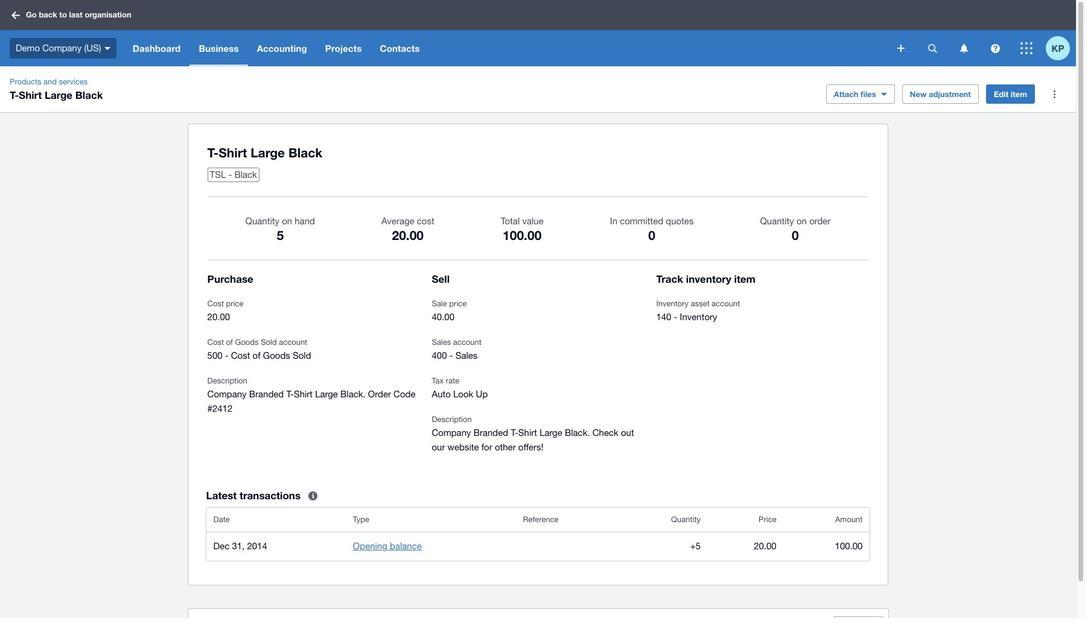 Task type: describe. For each thing, give the bounding box(es) containing it.
hand
[[295, 216, 315, 226]]

0 horizontal spatial sold
[[261, 338, 277, 347]]

website
[[448, 443, 479, 453]]

business
[[199, 43, 239, 54]]

demo company (us)
[[16, 43, 101, 53]]

more info image
[[301, 484, 325, 508]]

projects button
[[316, 30, 371, 66]]

look
[[453, 389, 474, 400]]

check
[[593, 428, 619, 438]]

code
[[394, 389, 416, 400]]

0 for quantity on order 0
[[792, 228, 799, 243]]

services
[[59, 77, 88, 86]]

2 vertical spatial cost
[[231, 351, 250, 361]]

company for demo company (us)
[[42, 43, 82, 53]]

contacts button
[[371, 30, 429, 66]]

1 horizontal spatial sold
[[293, 351, 311, 361]]

type
[[353, 516, 370, 525]]

in committed quotes 0
[[610, 216, 694, 243]]

quantity on hand 5
[[245, 216, 315, 243]]

sale price 40.00
[[432, 299, 467, 322]]

opening
[[353, 542, 388, 552]]

black inside products and services t-shirt large black
[[75, 89, 103, 101]]

dec
[[213, 542, 230, 552]]

go back to last organisation
[[26, 10, 131, 19]]

purchase
[[207, 273, 253, 286]]

dashboard link
[[124, 30, 190, 66]]

quantity on order 0
[[760, 216, 831, 243]]

svg image inside the go back to last organisation link
[[11, 11, 20, 19]]

transactions
[[240, 490, 301, 502]]

1 horizontal spatial svg image
[[1021, 42, 1033, 54]]

branded for #2412
[[249, 389, 284, 400]]

20.00 for cost price 20.00
[[207, 312, 230, 322]]

to
[[59, 10, 67, 19]]

latest transactions
[[206, 490, 301, 502]]

description for #2412
[[207, 377, 247, 386]]

large for description company branded t-shirt large black.  order code #2412
[[315, 389, 338, 400]]

(us)
[[84, 43, 101, 53]]

quotes
[[666, 216, 694, 226]]

tax rate auto look up
[[432, 377, 488, 400]]

list of transactions element
[[206, 508, 870, 562]]

inventory asset account 140 - inventory
[[657, 299, 740, 322]]

inventory
[[686, 273, 732, 286]]

description company branded t-shirt large black.  check out our website for other offers!
[[432, 415, 634, 453]]

go
[[26, 10, 37, 19]]

company for description company branded t-shirt large black.  order code #2412
[[207, 389, 247, 400]]

asset
[[691, 299, 710, 309]]

go back to last organisation link
[[7, 4, 139, 26]]

1 horizontal spatial black
[[235, 170, 257, 180]]

in
[[610, 216, 618, 226]]

- inside sales account 400 - sales
[[450, 351, 453, 361]]

cost
[[417, 216, 435, 226]]

shirt for description company branded t-shirt large black.  order code #2412
[[294, 389, 313, 400]]

reference
[[523, 516, 559, 525]]

average
[[382, 216, 415, 226]]

accounting button
[[248, 30, 316, 66]]

black. for check
[[565, 428, 590, 438]]

#2412
[[207, 404, 233, 414]]

- inside inventory asset account 140 - inventory
[[674, 312, 678, 322]]

total value 100.00
[[501, 216, 544, 243]]

organisation
[[85, 10, 131, 19]]

t- for description company branded t-shirt large black.  order code #2412
[[286, 389, 294, 400]]

accounting
[[257, 43, 307, 54]]

more actions image
[[1043, 82, 1067, 106]]

kp button
[[1046, 30, 1077, 66]]

item inside button
[[1011, 89, 1028, 99]]

edit item button
[[987, 85, 1036, 104]]

new adjustment button
[[903, 85, 979, 104]]

400
[[432, 351, 447, 361]]

t- for description company branded t-shirt large black.  check out our website for other offers!
[[511, 428, 519, 438]]

0 vertical spatial goods
[[235, 338, 259, 347]]

0 vertical spatial inventory
[[657, 299, 689, 309]]

order
[[810, 216, 831, 226]]

opening balance
[[353, 542, 422, 552]]

offers!
[[519, 443, 544, 453]]

projects
[[325, 43, 362, 54]]

1 vertical spatial goods
[[263, 351, 290, 361]]

1 vertical spatial black
[[289, 146, 323, 161]]

business button
[[190, 30, 248, 66]]

banner containing kp
[[0, 0, 1077, 66]]

balance
[[390, 542, 422, 552]]

100.00 inside total value 100.00
[[503, 228, 542, 243]]

demo
[[16, 43, 40, 53]]

rate
[[446, 377, 460, 386]]

account inside sales account 400 - sales
[[453, 338, 482, 347]]

20.00 for average cost 20.00
[[392, 228, 424, 243]]

sales account 400 - sales
[[432, 338, 482, 361]]

edit
[[994, 89, 1009, 99]]

total
[[501, 216, 520, 226]]

- right tsl
[[228, 170, 232, 180]]

price for 20.00
[[226, 299, 244, 309]]

average cost 20.00
[[382, 216, 435, 243]]

value
[[523, 216, 544, 226]]

attach files
[[834, 89, 877, 99]]

track inventory item
[[657, 273, 756, 286]]

company for description company branded t-shirt large black.  check out our website for other offers!
[[432, 428, 471, 438]]

large for description company branded t-shirt large black.  check out our website for other offers!
[[540, 428, 563, 438]]

sale
[[432, 299, 447, 309]]

0 for in committed quotes 0
[[649, 228, 656, 243]]

date
[[213, 516, 230, 525]]

attach
[[834, 89, 859, 99]]

track
[[657, 273, 684, 286]]

dec 31, 2014
[[213, 542, 267, 552]]

products
[[10, 77, 41, 86]]

our
[[432, 443, 445, 453]]

attach files button
[[826, 85, 895, 104]]

amount
[[836, 516, 863, 525]]

edit item
[[994, 89, 1028, 99]]

+5
[[691, 542, 701, 552]]

up
[[476, 389, 488, 400]]



Task type: vqa. For each thing, say whether or not it's contained in the screenshot.
COULDN'T
no



Task type: locate. For each thing, give the bounding box(es) containing it.
adjustment
[[929, 89, 971, 99]]

40.00
[[432, 312, 455, 322]]

large inside description company branded t-shirt large black.  check out our website for other offers!
[[540, 428, 563, 438]]

1 vertical spatial inventory
[[680, 312, 718, 322]]

tsl - black
[[210, 170, 257, 180]]

t- inside products and services t-shirt large black
[[10, 89, 19, 101]]

kp
[[1052, 43, 1065, 53]]

quantity left order
[[760, 216, 795, 226]]

sales
[[432, 338, 451, 347], [456, 351, 478, 361]]

on
[[282, 216, 292, 226], [797, 216, 807, 226]]

1 horizontal spatial account
[[453, 338, 482, 347]]

0 horizontal spatial black.
[[341, 389, 366, 400]]

t- up tsl
[[207, 146, 219, 161]]

- right 500
[[225, 351, 229, 361]]

2 horizontal spatial 20.00
[[754, 542, 777, 552]]

company up the #2412 on the left of the page
[[207, 389, 247, 400]]

shirt
[[19, 89, 42, 101], [219, 146, 247, 161], [294, 389, 313, 400], [519, 428, 537, 438]]

20.00 up 500
[[207, 312, 230, 322]]

black. inside description company branded t-shirt large black.  order code #2412
[[341, 389, 366, 400]]

0
[[649, 228, 656, 243], [792, 228, 799, 243]]

31,
[[232, 542, 245, 552]]

1 vertical spatial black.
[[565, 428, 590, 438]]

goods up description company branded t-shirt large black.  order code #2412
[[263, 351, 290, 361]]

auto
[[432, 389, 451, 400]]

cost for goods
[[207, 338, 224, 347]]

order
[[368, 389, 391, 400]]

1 horizontal spatial company
[[207, 389, 247, 400]]

opening balance link
[[353, 542, 422, 552]]

on for 0
[[797, 216, 807, 226]]

shirt inside description company branded t-shirt large black.  check out our website for other offers!
[[519, 428, 537, 438]]

1 vertical spatial 20.00
[[207, 312, 230, 322]]

contacts
[[380, 43, 420, 54]]

1 horizontal spatial on
[[797, 216, 807, 226]]

1 0 from the left
[[649, 228, 656, 243]]

t- inside description company branded t-shirt large black.  check out our website for other offers!
[[511, 428, 519, 438]]

0 horizontal spatial of
[[226, 338, 233, 347]]

cost of goods sold account 500 - cost of goods sold
[[207, 338, 311, 361]]

shirt inside description company branded t-shirt large black.  order code #2412
[[294, 389, 313, 400]]

2 horizontal spatial quantity
[[760, 216, 795, 226]]

0 horizontal spatial account
[[279, 338, 307, 347]]

svg image up "adjustment"
[[960, 44, 968, 53]]

item right edit on the top right of the page
[[1011, 89, 1028, 99]]

2 vertical spatial 20.00
[[754, 542, 777, 552]]

0 horizontal spatial 0
[[649, 228, 656, 243]]

dashboard
[[133, 43, 181, 54]]

svg image
[[11, 11, 20, 19], [928, 44, 937, 53], [991, 44, 1000, 53], [898, 45, 905, 52], [104, 47, 110, 50]]

quantity inside quantity on hand 5
[[245, 216, 280, 226]]

0 inside in committed quotes 0
[[649, 228, 656, 243]]

for
[[482, 443, 493, 453]]

20.00 inside list of transactions "element"
[[754, 542, 777, 552]]

quantity inside list of transactions "element"
[[672, 516, 701, 525]]

price inside the sale price 40.00
[[449, 299, 467, 309]]

branded inside description company branded t-shirt large black.  check out our website for other offers!
[[474, 428, 509, 438]]

2 horizontal spatial account
[[712, 299, 740, 309]]

2 horizontal spatial company
[[432, 428, 471, 438]]

0 vertical spatial sold
[[261, 338, 277, 347]]

banner
[[0, 0, 1077, 66]]

tax
[[432, 377, 444, 386]]

1 vertical spatial company
[[207, 389, 247, 400]]

sell
[[432, 273, 450, 286]]

price inside cost price 20.00
[[226, 299, 244, 309]]

sales right 400
[[456, 351, 478, 361]]

inventory
[[657, 299, 689, 309], [680, 312, 718, 322]]

0 vertical spatial sales
[[432, 338, 451, 347]]

back
[[39, 10, 57, 19]]

goods
[[235, 338, 259, 347], [263, 351, 290, 361]]

black.
[[341, 389, 366, 400], [565, 428, 590, 438]]

- right 140
[[674, 312, 678, 322]]

1 horizontal spatial branded
[[474, 428, 509, 438]]

black. left check
[[565, 428, 590, 438]]

description down auto
[[432, 415, 472, 424]]

0 horizontal spatial on
[[282, 216, 292, 226]]

2 0 from the left
[[792, 228, 799, 243]]

black. inside description company branded t-shirt large black.  check out our website for other offers!
[[565, 428, 590, 438]]

cost inside cost price 20.00
[[207, 299, 224, 309]]

new
[[910, 89, 927, 99]]

1 horizontal spatial description
[[432, 415, 472, 424]]

company left (us)
[[42, 43, 82, 53]]

0 horizontal spatial price
[[226, 299, 244, 309]]

inventory down the asset
[[680, 312, 718, 322]]

0 vertical spatial description
[[207, 377, 247, 386]]

100.00 down amount
[[835, 542, 863, 552]]

black. for order
[[341, 389, 366, 400]]

account up description company branded t-shirt large black.  order code #2412
[[279, 338, 307, 347]]

large
[[45, 89, 72, 101], [251, 146, 285, 161], [315, 389, 338, 400], [540, 428, 563, 438]]

1 horizontal spatial goods
[[263, 351, 290, 361]]

140
[[657, 312, 672, 322]]

1 horizontal spatial black.
[[565, 428, 590, 438]]

cost
[[207, 299, 224, 309], [207, 338, 224, 347], [231, 351, 250, 361]]

large up tsl - black on the top of page
[[251, 146, 285, 161]]

1 vertical spatial 100.00
[[835, 542, 863, 552]]

1 horizontal spatial item
[[1011, 89, 1028, 99]]

of down cost price 20.00
[[226, 338, 233, 347]]

5
[[277, 228, 284, 243]]

- right 400
[[450, 351, 453, 361]]

1 vertical spatial description
[[432, 415, 472, 424]]

account inside "cost of goods sold account 500 - cost of goods sold"
[[279, 338, 307, 347]]

1 vertical spatial sold
[[293, 351, 311, 361]]

quantity up +5
[[672, 516, 701, 525]]

branded for our
[[474, 428, 509, 438]]

20.00 down average
[[392, 228, 424, 243]]

branded down "cost of goods sold account 500 - cost of goods sold"
[[249, 389, 284, 400]]

on inside quantity on hand 5
[[282, 216, 292, 226]]

0 vertical spatial company
[[42, 43, 82, 53]]

large inside description company branded t-shirt large black.  order code #2412
[[315, 389, 338, 400]]

20.00 down price
[[754, 542, 777, 552]]

2 price from the left
[[449, 299, 467, 309]]

100.00 down the value
[[503, 228, 542, 243]]

1 price from the left
[[226, 299, 244, 309]]

company up "website"
[[432, 428, 471, 438]]

item right inventory in the right of the page
[[735, 273, 756, 286]]

0 horizontal spatial svg image
[[960, 44, 968, 53]]

large for products and services t-shirt large black
[[45, 89, 72, 101]]

other
[[495, 443, 516, 453]]

t- for products and services t-shirt large black
[[10, 89, 19, 101]]

0 vertical spatial cost
[[207, 299, 224, 309]]

tsl
[[210, 170, 226, 180]]

cost price 20.00
[[207, 299, 244, 322]]

shirt for products and services t-shirt large black
[[19, 89, 42, 101]]

20.00
[[392, 228, 424, 243], [207, 312, 230, 322], [754, 542, 777, 552]]

0 horizontal spatial goods
[[235, 338, 259, 347]]

1 on from the left
[[282, 216, 292, 226]]

company inside description company branded t-shirt large black.  order code #2412
[[207, 389, 247, 400]]

0 vertical spatial 100.00
[[503, 228, 542, 243]]

large down and at top
[[45, 89, 72, 101]]

products and services t-shirt large black
[[10, 77, 103, 101]]

2 vertical spatial black
[[235, 170, 257, 180]]

svg image
[[1021, 42, 1033, 54], [960, 44, 968, 53]]

account right the asset
[[712, 299, 740, 309]]

1 horizontal spatial price
[[449, 299, 467, 309]]

2 horizontal spatial black
[[289, 146, 323, 161]]

on inside quantity on order 0
[[797, 216, 807, 226]]

2 vertical spatial company
[[432, 428, 471, 438]]

1 vertical spatial cost
[[207, 338, 224, 347]]

1 horizontal spatial 100.00
[[835, 542, 863, 552]]

500
[[207, 351, 223, 361]]

0 horizontal spatial item
[[735, 273, 756, 286]]

goods down cost price 20.00
[[235, 338, 259, 347]]

committed
[[620, 216, 664, 226]]

out
[[621, 428, 634, 438]]

0 horizontal spatial description
[[207, 377, 247, 386]]

on left order
[[797, 216, 807, 226]]

demo company (us) button
[[0, 30, 124, 66]]

products and services link
[[5, 76, 93, 88]]

1 horizontal spatial 20.00
[[392, 228, 424, 243]]

0 horizontal spatial branded
[[249, 389, 284, 400]]

t-
[[10, 89, 19, 101], [207, 146, 219, 161], [286, 389, 294, 400], [511, 428, 519, 438]]

1 horizontal spatial quantity
[[672, 516, 701, 525]]

0 vertical spatial branded
[[249, 389, 284, 400]]

t- up the other
[[511, 428, 519, 438]]

cost for 20.00
[[207, 299, 224, 309]]

1 horizontal spatial sales
[[456, 351, 478, 361]]

on up 5
[[282, 216, 292, 226]]

shirt for description company branded t-shirt large black.  check out our website for other offers!
[[519, 428, 537, 438]]

and
[[44, 77, 57, 86]]

1 horizontal spatial of
[[253, 351, 261, 361]]

files
[[861, 89, 877, 99]]

0 horizontal spatial black
[[75, 89, 103, 101]]

price
[[759, 516, 777, 525]]

inventory up 140
[[657, 299, 689, 309]]

20.00 inside average cost 20.00
[[392, 228, 424, 243]]

t- down "cost of goods sold account 500 - cost of goods sold"
[[286, 389, 294, 400]]

2 on from the left
[[797, 216, 807, 226]]

100.00 inside list of transactions "element"
[[835, 542, 863, 552]]

- inside "cost of goods sold account 500 - cost of goods sold"
[[225, 351, 229, 361]]

description inside description company branded t-shirt large black.  check out our website for other offers!
[[432, 415, 472, 424]]

branded inside description company branded t-shirt large black.  order code #2412
[[249, 389, 284, 400]]

quantity for 0
[[760, 216, 795, 226]]

cost right 500
[[231, 351, 250, 361]]

1 vertical spatial item
[[735, 273, 756, 286]]

price down purchase
[[226, 299, 244, 309]]

large left order
[[315, 389, 338, 400]]

last
[[69, 10, 83, 19]]

cost up 500
[[207, 338, 224, 347]]

svg image inside demo company (us) popup button
[[104, 47, 110, 50]]

quantity inside quantity on order 0
[[760, 216, 795, 226]]

0 horizontal spatial 100.00
[[503, 228, 542, 243]]

branded up for
[[474, 428, 509, 438]]

description inside description company branded t-shirt large black.  order code #2412
[[207, 377, 247, 386]]

0 horizontal spatial company
[[42, 43, 82, 53]]

account inside inventory asset account 140 - inventory
[[712, 299, 740, 309]]

quantity up 5
[[245, 216, 280, 226]]

1 vertical spatial branded
[[474, 428, 509, 438]]

company inside description company branded t-shirt large black.  check out our website for other offers!
[[432, 428, 471, 438]]

t-shirt large black
[[207, 146, 323, 161]]

cost down purchase
[[207, 299, 224, 309]]

shirt inside products and services t-shirt large black
[[19, 89, 42, 101]]

t- inside description company branded t-shirt large black.  order code #2412
[[286, 389, 294, 400]]

large up the offers!
[[540, 428, 563, 438]]

new adjustment
[[910, 89, 971, 99]]

on for 5
[[282, 216, 292, 226]]

black. left order
[[341, 389, 366, 400]]

company inside popup button
[[42, 43, 82, 53]]

latest
[[206, 490, 237, 502]]

description for our
[[432, 415, 472, 424]]

black
[[75, 89, 103, 101], [289, 146, 323, 161], [235, 170, 257, 180]]

svg image left kp
[[1021, 42, 1033, 54]]

of
[[226, 338, 233, 347], [253, 351, 261, 361]]

0 vertical spatial 20.00
[[392, 228, 424, 243]]

0 horizontal spatial sales
[[432, 338, 451, 347]]

0 vertical spatial of
[[226, 338, 233, 347]]

branded
[[249, 389, 284, 400], [474, 428, 509, 438]]

price right sale
[[449, 299, 467, 309]]

sales up 400
[[432, 338, 451, 347]]

1 vertical spatial of
[[253, 351, 261, 361]]

1 horizontal spatial 0
[[792, 228, 799, 243]]

description down 500
[[207, 377, 247, 386]]

account down the 40.00
[[453, 338, 482, 347]]

large inside products and services t-shirt large black
[[45, 89, 72, 101]]

0 horizontal spatial quantity
[[245, 216, 280, 226]]

of right 500
[[253, 351, 261, 361]]

account
[[712, 299, 740, 309], [279, 338, 307, 347], [453, 338, 482, 347]]

0 inside quantity on order 0
[[792, 228, 799, 243]]

price for 40.00
[[449, 299, 467, 309]]

20.00 inside cost price 20.00
[[207, 312, 230, 322]]

company
[[42, 43, 82, 53], [207, 389, 247, 400], [432, 428, 471, 438]]

1 vertical spatial sales
[[456, 351, 478, 361]]

t- down products
[[10, 89, 19, 101]]

2014
[[247, 542, 267, 552]]

0 vertical spatial item
[[1011, 89, 1028, 99]]

quantity for 5
[[245, 216, 280, 226]]

0 vertical spatial black.
[[341, 389, 366, 400]]

0 horizontal spatial 20.00
[[207, 312, 230, 322]]

sold
[[261, 338, 277, 347], [293, 351, 311, 361]]

0 vertical spatial black
[[75, 89, 103, 101]]



